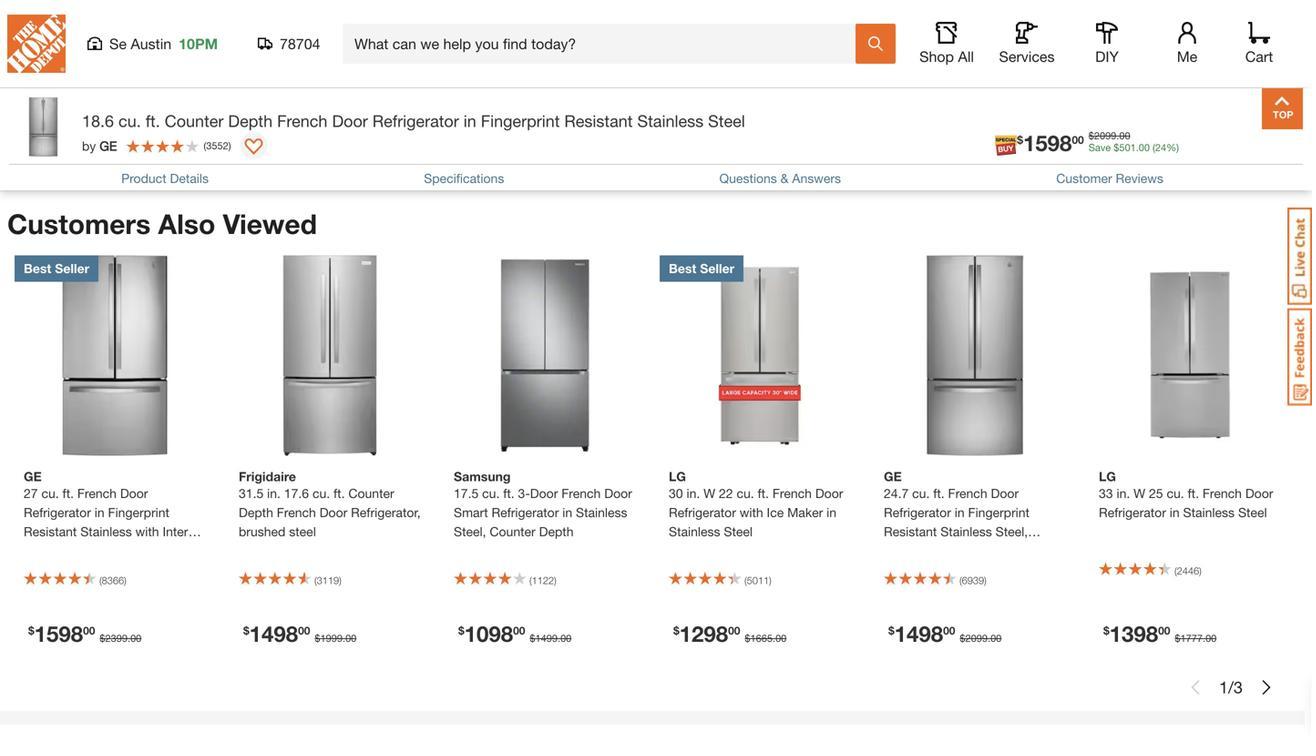 Task type: vqa. For each thing, say whether or not it's contained in the screenshot.


Task type: describe. For each thing, give the bounding box(es) containing it.
lg 33 in. w 25 cu. ft. french door refrigerator in stainless steel
[[1099, 469, 1273, 520]]

in inside lg 30 in. w 22 cu. ft. french door refrigerator with ice maker in stainless steel
[[827, 505, 837, 520]]

french inside ge 27 cu. ft. french door refrigerator in fingerprint resistant stainless with internal dispenser, energy star
[[77, 486, 117, 501]]

1298
[[679, 621, 728, 647]]

smart
[[454, 505, 488, 520]]

10pm
[[179, 35, 218, 52]]

best for 1598
[[24, 261, 51, 276]]

refrigerator inside lg 33 in. w 25 cu. ft. french door refrigerator in stainless steel
[[1099, 505, 1166, 520]]

0 vertical spatial depth
[[228, 111, 273, 131]]

simple
[[220, 33, 257, 48]]

3552
[[206, 140, 228, 152]]

to inside this video will walk you through the simple steps you must take in order to ensure a successful delivery and installation of your new refrigerator from the home depot.
[[145, 53, 156, 68]]

in. for 1398
[[1117, 486, 1130, 501]]

internal
[[163, 524, 205, 539]]

31.5
[[239, 486, 264, 501]]

2099 inside $ 2099 . 00 save $ 501 . 00 ( 24 %)
[[1094, 130, 1116, 142]]

/
[[1228, 678, 1234, 697]]

. for $ 1498 00 $ 2099 . 00
[[988, 633, 991, 645]]

in inside taking accurate measurements in your home is critical when purchasing a new refrigerator.  here are step by step instructions on how to do it correctly.
[[522, 33, 532, 48]]

refrigerator inside lg 30 in. w 22 cu. ft. french door refrigerator with ice maker in stainless steel
[[669, 505, 736, 520]]

lg for 1298
[[669, 469, 686, 484]]

customers
[[7, 208, 151, 240]]

frigidaire
[[239, 469, 296, 484]]

details
[[170, 171, 209, 186]]

all
[[958, 48, 974, 65]]

) for $ 1098 00 $ 1499 . 00
[[554, 575, 557, 587]]

stainless inside samsung 17.5 cu. ft. 3-door french door smart refrigerator in stainless steel, counter depth
[[576, 505, 627, 520]]

27
[[24, 486, 38, 501]]

maker
[[787, 505, 823, 520]]

in inside ge 24.7 cu. ft. french door refrigerator in fingerprint resistant stainless steel, energy star
[[955, 505, 965, 520]]

refrigerator inside home depot refrigerator delivery & installation
[[116, 0, 211, 1]]

of
[[150, 73, 162, 88]]

take
[[70, 53, 94, 68]]

cu. inside ge 27 cu. ft. french door refrigerator in fingerprint resistant stainless with internal dispenser, energy star
[[41, 486, 59, 501]]

0 horizontal spatial counter
[[165, 111, 224, 131]]

ft. inside lg 33 in. w 25 cu. ft. french door refrigerator in stainless steel
[[1188, 486, 1199, 501]]

ge for 1598
[[24, 469, 42, 484]]

refrigerator inside ge 27 cu. ft. french door refrigerator in fingerprint resistant stainless with internal dispenser, energy star
[[24, 505, 91, 520]]

it
[[586, 73, 592, 88]]

shop
[[919, 48, 954, 65]]

lg for 1398
[[1099, 469, 1116, 484]]

customers also viewed
[[7, 208, 317, 240]]

cu. inside frigidaire 31.5 in. 17.6 cu. ft. counter depth french door refrigerator, brushed steel
[[312, 486, 330, 501]]

about
[[99, 123, 142, 138]]

17.6
[[284, 486, 309, 501]]

stainless inside ge 27 cu. ft. french door refrigerator in fingerprint resistant stainless with internal dispenser, energy star
[[80, 524, 132, 539]]

must
[[38, 53, 66, 68]]

french inside samsung 17.5 cu. ft. 3-door french door smart refrigerator in stainless steel, counter depth
[[562, 486, 601, 501]]

%)
[[1166, 142, 1179, 154]]

frigidaire 31.5 in. 17.6 cu. ft. counter depth french door refrigerator, brushed steel
[[239, 469, 421, 539]]

30 in. w 22 cu. ft. french door refrigerator with ice maker in stainless steel image
[[660, 256, 860, 456]]

shop all button
[[918, 22, 976, 66]]

in. for 1498
[[267, 486, 281, 501]]

me button
[[1158, 22, 1216, 66]]

a inside this video will walk you through the simple steps you must take in order to ensure a successful delivery and installation of your new refrigerator from the home depot.
[[201, 53, 208, 68]]

also
[[158, 208, 215, 240]]

questions
[[719, 171, 777, 186]]

ge 27 cu. ft. french door refrigerator in fingerprint resistant stainless with internal dispenser, energy star
[[24, 469, 205, 559]]

. for $ 1598 00 $ 2399 . 00
[[128, 633, 130, 645]]

refrigerator inside this video will walk you through the simple steps you must take in order to ensure a successful delivery and installation of your new refrigerator from the home depot.
[[221, 73, 288, 88]]

your inside taking accurate measurements in your home is critical when purchasing a new refrigerator.  here are step by step instructions on how to do it correctly.
[[536, 33, 561, 48]]

25
[[1149, 486, 1163, 501]]

cu. inside samsung 17.5 cu. ft. 3-door french door smart refrigerator in stainless steel, counter depth
[[482, 486, 500, 501]]

& for learn more about delivery & installation
[[209, 123, 217, 138]]

your inside this video will walk you through the simple steps you must take in order to ensure a successful delivery and installation of your new refrigerator from the home depot.
[[165, 73, 190, 88]]

ge for 1498
[[884, 469, 902, 484]]

answers
[[792, 171, 841, 186]]

customer
[[1056, 171, 1112, 186]]

00 inside $ 1598 00
[[1072, 134, 1084, 146]]

this is the first slide image
[[1188, 681, 1203, 695]]

delivery
[[146, 123, 205, 138]]

cart link
[[1239, 22, 1279, 66]]

$ inside $ 1598 00
[[1017, 134, 1023, 146]]

) for $ 1598 00 $ 2399 . 00
[[124, 575, 126, 587]]

the
[[43, 93, 64, 108]]

installation
[[13, 143, 99, 158]]

cu. down depot.
[[118, 111, 141, 131]]

delivery
[[13, 73, 57, 88]]

successful
[[212, 53, 272, 68]]

the home depot logo image
[[7, 15, 66, 73]]

new inside this video will walk you through the simple steps you must take in order to ensure a successful delivery and installation of your new refrigerator from the home depot.
[[194, 73, 217, 88]]

1777
[[1180, 633, 1203, 645]]

in inside samsung 17.5 cu. ft. 3-door french door smart refrigerator in stainless steel, counter depth
[[562, 505, 572, 520]]

ft. inside lg 30 in. w 22 cu. ft. french door refrigerator with ice maker in stainless steel
[[758, 486, 769, 501]]

stainless inside lg 33 in. w 25 cu. ft. french door refrigerator in stainless steel
[[1183, 505, 1235, 520]]

questions & answers
[[719, 171, 841, 186]]

and
[[61, 73, 82, 88]]

w for 1398
[[1134, 486, 1145, 501]]

fingerprint for 1598
[[108, 505, 169, 520]]

french left shop
[[277, 111, 328, 131]]

resistant for 1598
[[24, 524, 77, 539]]

best for 1298
[[669, 261, 696, 276]]

installation
[[13, 2, 100, 21]]

8366
[[102, 575, 124, 587]]

me
[[1177, 48, 1198, 65]]

24
[[1155, 142, 1166, 154]]

18.6 cu. ft. counter depth french door refrigerator in fingerprint resistant stainless steel
[[82, 111, 745, 131]]

fingerprint for 1498
[[968, 505, 1030, 520]]

samsung 17.5 cu. ft. 3-door french door smart refrigerator in stainless steel, counter depth
[[454, 469, 632, 539]]

door inside lg 33 in. w 25 cu. ft. french door refrigerator in stainless steel
[[1245, 486, 1273, 501]]

energy inside ge 24.7 cu. ft. french door refrigerator in fingerprint resistant stainless steel, energy star
[[884, 543, 935, 559]]

lg 30 in. w 22 cu. ft. french door refrigerator with ice maker in stainless steel
[[669, 469, 843, 539]]

depot
[[64, 0, 112, 1]]

austin
[[131, 35, 171, 52]]

( for $ 1598 00 $ 2399 . 00
[[99, 575, 102, 587]]

counter inside samsung 17.5 cu. ft. 3-door french door smart refrigerator in stainless steel, counter depth
[[490, 524, 536, 539]]

order
[[111, 53, 141, 68]]

( 1122 )
[[529, 575, 557, 587]]

( for $ 1498 00 $ 2099 . 00
[[959, 575, 962, 587]]

services
[[999, 48, 1055, 65]]

steel for lg 33 in. w 25 cu. ft. french door refrigerator in stainless steel
[[1238, 505, 1267, 520]]

the
[[198, 33, 216, 48]]

0 horizontal spatial you
[[13, 53, 34, 68]]

33
[[1099, 486, 1113, 501]]

save
[[1089, 142, 1111, 154]]

se
[[109, 35, 127, 52]]

stainless inside lg 30 in. w 22 cu. ft. french door refrigerator with ice maker in stainless steel
[[669, 524, 720, 539]]

are
[[341, 73, 359, 88]]

6939
[[962, 575, 984, 587]]

) for $ 1298 00 $ 1665 . 00
[[769, 575, 772, 587]]

1665
[[750, 633, 773, 645]]

counter inside frigidaire 31.5 in. 17.6 cu. ft. counter depth french door refrigerator, brushed steel
[[348, 486, 394, 501]]

this
[[13, 33, 37, 48]]

( 6939 )
[[959, 575, 987, 587]]

shop
[[341, 123, 377, 138]]

$ 1598 00 $ 2399 . 00
[[28, 621, 142, 647]]

shop all
[[919, 48, 974, 65]]

( 8366 )
[[99, 575, 126, 587]]

( for $ 1298 00 $ 1665 . 00
[[744, 575, 747, 587]]

correctly.
[[341, 93, 393, 108]]

steps
[[261, 33, 292, 48]]

( for $ 1398 00 $ 1777 . 00
[[1175, 565, 1177, 577]]

3119
[[317, 575, 339, 587]]

) for $ 1498 00 $ 2099 . 00
[[984, 575, 987, 587]]

ensure
[[159, 53, 198, 68]]

how
[[525, 73, 549, 88]]

to inside taking accurate measurements in your home is critical when purchasing a new refrigerator.  here are step by step instructions on how to do it correctly.
[[552, 73, 564, 88]]

78704
[[280, 35, 320, 52]]

. for $ 1098 00 $ 1499 . 00
[[558, 633, 560, 645]]

. for $ 1398 00 $ 1777 . 00
[[1203, 633, 1206, 645]]

refrigerator inside samsung 17.5 cu. ft. 3-door french door smart refrigerator in stainless steel, counter depth
[[492, 505, 559, 520]]



Task type: locate. For each thing, give the bounding box(es) containing it.
home
[[565, 33, 597, 48]]

1 vertical spatial 2099
[[965, 633, 988, 645]]

by ge
[[82, 138, 117, 153]]

french up 'maker'
[[773, 486, 812, 501]]

2 horizontal spatial fingerprint
[[968, 505, 1030, 520]]

1 horizontal spatial 1498
[[894, 621, 943, 647]]

0 vertical spatial to
[[145, 53, 156, 68]]

to down austin
[[145, 53, 156, 68]]

depth up 1122
[[539, 524, 574, 539]]

( up $ 1098 00 $ 1499 . 00 in the left bottom of the page
[[529, 575, 532, 587]]

1 horizontal spatial resistant
[[564, 111, 633, 131]]

counter down the 3-
[[490, 524, 536, 539]]

0 horizontal spatial new
[[194, 73, 217, 88]]

with left the ice
[[740, 505, 763, 520]]

step up correctly.
[[363, 73, 388, 88]]

cu. inside lg 33 in. w 25 cu. ft. french door refrigerator in stainless steel
[[1167, 486, 1184, 501]]

) up $ 1498 00 $ 2099 . 00 at right bottom
[[984, 575, 987, 587]]

0 horizontal spatial star
[[142, 543, 173, 559]]

30
[[669, 486, 683, 501]]

steel, inside samsung 17.5 cu. ft. 3-door french door smart refrigerator in stainless steel, counter depth
[[454, 524, 486, 539]]

33 in. w 25 cu. ft. french door refrigerator in stainless steel image
[[1090, 256, 1290, 456]]

w left the 22
[[704, 486, 715, 501]]

video
[[41, 33, 72, 48]]

0 horizontal spatial best
[[24, 261, 51, 276]]

0 horizontal spatial best seller
[[24, 261, 89, 276]]

1 vertical spatial by
[[82, 138, 96, 153]]

ft. right 27
[[62, 486, 74, 501]]

2 best from the left
[[669, 261, 696, 276]]

product
[[121, 171, 166, 186]]

1498 for $ 1498 00 $ 2099 . 00
[[894, 621, 943, 647]]

ft. inside ge 24.7 cu. ft. french door refrigerator in fingerprint resistant stainless steel, energy star
[[933, 486, 945, 501]]

ge up 27
[[24, 469, 42, 484]]

) for $ 1498 00 $ 1999 . 00
[[339, 575, 341, 587]]

1 vertical spatial home
[[68, 93, 102, 108]]

cu. inside ge 24.7 cu. ft. french door refrigerator in fingerprint resistant stainless steel, energy star
[[912, 486, 930, 501]]

1498 for $ 1498 00 $ 1999 . 00
[[249, 621, 298, 647]]

( up $ 1598 00 $ 2399 . 00
[[99, 575, 102, 587]]

1 vertical spatial 1598
[[34, 621, 83, 647]]

5011
[[747, 575, 769, 587]]

cu. right "25"
[[1167, 486, 1184, 501]]

instructions
[[437, 73, 503, 88]]

new inside taking accurate measurements in your home is critical when purchasing a new refrigerator.  here are step by step instructions on how to do it correctly.
[[494, 53, 517, 68]]

star down internal
[[142, 543, 173, 559]]

2099 left 501
[[1094, 130, 1116, 142]]

customer reviews
[[1056, 171, 1163, 186]]

1 vertical spatial &
[[209, 123, 217, 138]]

0 vertical spatial 2099
[[1094, 130, 1116, 142]]

1 vertical spatial steel
[[1238, 505, 1267, 520]]

cu.
[[118, 111, 141, 131], [41, 486, 59, 501], [312, 486, 330, 501], [482, 486, 500, 501], [737, 486, 754, 501], [912, 486, 930, 501], [1167, 486, 1184, 501]]

0 horizontal spatial step
[[363, 73, 388, 88]]

w inside lg 33 in. w 25 cu. ft. french door refrigerator in stainless steel
[[1134, 486, 1145, 501]]

. inside $ 1398 00 $ 1777 . 00
[[1203, 633, 1206, 645]]

by down the when
[[391, 73, 405, 88]]

home inside home depot refrigerator delivery & installation
[[13, 0, 60, 1]]

2 vertical spatial &
[[781, 171, 789, 186]]

energy down the 24.7
[[884, 543, 935, 559]]

french right the 3-
[[562, 486, 601, 501]]

door inside frigidaire 31.5 in. 17.6 cu. ft. counter depth french door refrigerator, brushed steel
[[320, 505, 347, 520]]

counter up refrigerator,
[[348, 486, 394, 501]]

depth inside samsung 17.5 cu. ft. 3-door french door smart refrigerator in stainless steel, counter depth
[[539, 524, 574, 539]]

1 horizontal spatial step
[[409, 73, 433, 88]]

in. down frigidaire
[[267, 486, 281, 501]]

steel for 18.6 cu. ft. counter depth french door refrigerator in fingerprint resistant stainless steel
[[708, 111, 745, 131]]

new up on
[[494, 53, 517, 68]]

brushed
[[239, 524, 286, 539]]

1 best seller from the left
[[24, 261, 89, 276]]

$ 1498 00 $ 1999 . 00
[[243, 621, 357, 647]]

french down 17.6
[[277, 505, 316, 520]]

1598 for $ 1598 00
[[1023, 130, 1072, 156]]

next slide image
[[1259, 681, 1274, 695]]

french right the 24.7
[[948, 486, 987, 501]]

2 best seller from the left
[[669, 261, 734, 276]]

0 vertical spatial new
[[494, 53, 517, 68]]

cu. right the 22
[[737, 486, 754, 501]]

24.7
[[884, 486, 909, 501]]

samsung
[[454, 469, 511, 484]]

( for $ 1498 00 $ 1999 . 00
[[314, 575, 317, 587]]

2 a from the left
[[483, 53, 490, 68]]

seller for 1298
[[700, 261, 734, 276]]

0 vertical spatial with
[[740, 505, 763, 520]]

resistant up dispenser,
[[24, 524, 77, 539]]

2 vertical spatial steel
[[724, 524, 753, 539]]

0 horizontal spatial by
[[82, 138, 96, 153]]

0 horizontal spatial energy
[[87, 543, 138, 559]]

0 horizontal spatial with
[[135, 524, 159, 539]]

( inside $ 2099 . 00 save $ 501 . 00 ( 24 %)
[[1153, 142, 1155, 154]]

door inside ge 24.7 cu. ft. french door refrigerator in fingerprint resistant stainless steel, energy star
[[991, 486, 1019, 501]]

viewed
[[223, 208, 317, 240]]

1122
[[532, 575, 554, 587]]

step down the when
[[409, 73, 433, 88]]

with inside lg 30 in. w 22 cu. ft. french door refrigerator with ice maker in stainless steel
[[740, 505, 763, 520]]

2 step from the left
[[409, 73, 433, 88]]

star inside ge 24.7 cu. ft. french door refrigerator in fingerprint resistant stainless steel, energy star
[[939, 543, 970, 559]]

. inside $ 1098 00 $ 1499 . 00
[[558, 633, 560, 645]]

in. right 33
[[1117, 486, 1130, 501]]

new
[[494, 53, 517, 68], [194, 73, 217, 88]]

resistant inside ge 24.7 cu. ft. french door refrigerator in fingerprint resistant stainless steel, energy star
[[884, 524, 937, 539]]

cu. right 17.6
[[312, 486, 330, 501]]

( 5011 )
[[744, 575, 772, 587]]

2 lg from the left
[[1099, 469, 1116, 484]]

1 horizontal spatial &
[[283, 0, 294, 1]]

depth down the 31.5
[[239, 505, 273, 520]]

1 horizontal spatial counter
[[348, 486, 394, 501]]

w inside lg 30 in. w 22 cu. ft. french door refrigerator with ice maker in stainless steel
[[704, 486, 715, 501]]

delivery
[[216, 0, 279, 1]]

lg inside lg 30 in. w 22 cu. ft. french door refrigerator with ice maker in stainless steel
[[669, 469, 686, 484]]

0 vertical spatial &
[[283, 0, 294, 1]]

0 vertical spatial home
[[13, 0, 60, 1]]

french inside frigidaire 31.5 in. 17.6 cu. ft. counter depth french door refrigerator, brushed steel
[[277, 505, 316, 520]]

1 vertical spatial counter
[[348, 486, 394, 501]]

learn more about delivery & installation
[[13, 123, 217, 158]]

1 horizontal spatial you
[[126, 33, 147, 48]]

0 horizontal spatial w
[[704, 486, 715, 501]]

lg up "30"
[[669, 469, 686, 484]]

1 vertical spatial depth
[[239, 505, 273, 520]]

energy inside ge 27 cu. ft. french door refrigerator in fingerprint resistant stainless with internal dispenser, energy star
[[87, 543, 138, 559]]

customer reviews button
[[1056, 171, 1163, 186], [1056, 171, 1163, 186]]

in inside this video will walk you through the simple steps you must take in order to ensure a successful delivery and installation of your new refrigerator from the home depot.
[[98, 53, 108, 68]]

by inside taking accurate measurements in your home is critical when purchasing a new refrigerator.  here are step by step instructions on how to do it correctly.
[[391, 73, 405, 88]]

1598 left 2399
[[34, 621, 83, 647]]

1 horizontal spatial best
[[669, 261, 696, 276]]

french inside lg 30 in. w 22 cu. ft. french door refrigerator with ice maker in stainless steel
[[773, 486, 812, 501]]

ft. right about
[[146, 111, 160, 131]]

( up $ 1398 00 $ 1777 . 00
[[1175, 565, 1177, 577]]

1 seller from the left
[[55, 261, 89, 276]]

you down this
[[13, 53, 34, 68]]

& left answers
[[781, 171, 789, 186]]

your down ensure
[[165, 73, 190, 88]]

on
[[507, 73, 521, 88]]

ft. right 17.6
[[334, 486, 345, 501]]

( left %)
[[1153, 142, 1155, 154]]

1 in. from the left
[[267, 486, 281, 501]]

0 vertical spatial 1598
[[1023, 130, 1072, 156]]

( 2446 )
[[1175, 565, 1202, 577]]

) up 1999
[[339, 575, 341, 587]]

1 / 3
[[1219, 678, 1243, 697]]

$ 1398 00 $ 1777 . 00
[[1103, 621, 1217, 647]]

stainless inside ge 24.7 cu. ft. french door refrigerator in fingerprint resistant stainless steel, energy star
[[941, 524, 992, 539]]

all
[[380, 123, 403, 138]]

steel inside lg 33 in. w 25 cu. ft. french door refrigerator in stainless steel
[[1238, 505, 1267, 520]]

. for $ 1298 00 $ 1665 . 00
[[773, 633, 775, 645]]

1999
[[320, 633, 343, 645]]

through
[[151, 33, 195, 48]]

& for home depot refrigerator delivery & installation
[[283, 0, 294, 1]]

in. right "30"
[[687, 486, 700, 501]]

walk
[[97, 33, 123, 48]]

2 horizontal spatial counter
[[490, 524, 536, 539]]

1 horizontal spatial 2099
[[1094, 130, 1116, 142]]

ft. right "25"
[[1188, 486, 1199, 501]]

cu. down samsung
[[482, 486, 500, 501]]

1 horizontal spatial with
[[740, 505, 763, 520]]

0 horizontal spatial steel,
[[454, 524, 486, 539]]

diy button
[[1078, 22, 1136, 66]]

) up 2399
[[124, 575, 126, 587]]

is
[[600, 33, 609, 48]]

1 horizontal spatial fingerprint
[[481, 111, 560, 131]]

0 horizontal spatial &
[[209, 123, 217, 138]]

0 vertical spatial steel
[[708, 111, 745, 131]]

new down ensure
[[194, 73, 217, 88]]

with left internal
[[135, 524, 159, 539]]

w left "25"
[[1134, 486, 1145, 501]]

in. inside lg 33 in. w 25 cu. ft. french door refrigerator in stainless steel
[[1117, 486, 1130, 501]]

2 horizontal spatial ge
[[884, 469, 902, 484]]

0 vertical spatial your
[[536, 33, 561, 48]]

steel, inside ge 24.7 cu. ft. french door refrigerator in fingerprint resistant stainless steel, energy star
[[996, 524, 1028, 539]]

lg inside lg 33 in. w 25 cu. ft. french door refrigerator in stainless steel
[[1099, 469, 1116, 484]]

1598 up customer on the right
[[1023, 130, 1072, 156]]

door inside lg 30 in. w 22 cu. ft. french door refrigerator with ice maker in stainless steel
[[815, 486, 843, 501]]

installation
[[86, 73, 147, 88]]

ge down about
[[99, 138, 117, 153]]

0 vertical spatial counter
[[165, 111, 224, 131]]

shop all refrigerators
[[341, 123, 510, 138]]

1 horizontal spatial seller
[[700, 261, 734, 276]]

0 horizontal spatial a
[[201, 53, 208, 68]]

your
[[536, 33, 561, 48], [165, 73, 190, 88]]

1 steel, from the left
[[454, 524, 486, 539]]

steel inside lg 30 in. w 22 cu. ft. french door refrigerator with ice maker in stainless steel
[[724, 524, 753, 539]]

top button
[[1262, 88, 1303, 129]]

2099 inside $ 1498 00 $ 2099 . 00
[[965, 633, 988, 645]]

1 horizontal spatial new
[[494, 53, 517, 68]]

ge 24.7 cu. ft. french door refrigerator in fingerprint resistant stainless steel, energy star
[[884, 469, 1030, 559]]

ft. up the ice
[[758, 486, 769, 501]]

product details button
[[121, 171, 209, 186], [121, 171, 209, 186]]

a down measurements
[[483, 53, 490, 68]]

17.5
[[454, 486, 479, 501]]

1 horizontal spatial to
[[552, 73, 564, 88]]

best seller for 1598
[[24, 261, 89, 276]]

a down 10pm
[[201, 53, 208, 68]]

) up 1665
[[769, 575, 772, 587]]

1598 for $ 1598 00 $ 2399 . 00
[[34, 621, 83, 647]]

best seller for 1298
[[669, 261, 734, 276]]

( down delivery
[[204, 140, 206, 152]]

your up refrigerator.
[[536, 33, 561, 48]]

taking accurate measurements in your home is critical when purchasing a new refrigerator.  here are step by step instructions on how to do it correctly.
[[341, 33, 616, 108]]

) up 1499
[[554, 575, 557, 587]]

with inside ge 27 cu. ft. french door refrigerator in fingerprint resistant stainless with internal dispenser, energy star
[[135, 524, 159, 539]]

1 vertical spatial new
[[194, 73, 217, 88]]

2 star from the left
[[939, 543, 970, 559]]

2 in. from the left
[[687, 486, 700, 501]]

services button
[[998, 22, 1056, 66]]

resistant down it
[[564, 111, 633, 131]]

31.5 in. 17.6 cu. ft. counter depth french door refrigerator, brushed steel image
[[230, 256, 430, 456]]

2099
[[1094, 130, 1116, 142], [965, 633, 988, 645]]

( for $ 1098 00 $ 1499 . 00
[[529, 575, 532, 587]]

stainless
[[637, 111, 704, 131], [576, 505, 627, 520], [1183, 505, 1235, 520], [80, 524, 132, 539], [669, 524, 720, 539], [941, 524, 992, 539]]

( up $ 1298 00 $ 1665 . 00
[[744, 575, 747, 587]]

1 horizontal spatial your
[[536, 33, 561, 48]]

& inside home depot refrigerator delivery & installation
[[283, 0, 294, 1]]

counter up 3552
[[165, 111, 224, 131]]

to left do
[[552, 73, 564, 88]]

depot.
[[106, 93, 144, 108]]

2 energy from the left
[[884, 543, 935, 559]]

ft. inside frigidaire 31.5 in. 17.6 cu. ft. counter depth french door refrigerator, brushed steel
[[334, 486, 345, 501]]

1499
[[535, 633, 558, 645]]

( up $ 1498 00 $ 2099 . 00 at right bottom
[[959, 575, 962, 587]]

resistant inside ge 27 cu. ft. french door refrigerator in fingerprint resistant stainless with internal dispenser, energy star
[[24, 524, 77, 539]]

when
[[382, 53, 413, 68]]

fingerprint inside ge 24.7 cu. ft. french door refrigerator in fingerprint resistant stainless steel, energy star
[[968, 505, 1030, 520]]

0 vertical spatial by
[[391, 73, 405, 88]]

resistant down the 24.7
[[884, 524, 937, 539]]

fingerprint up 6939
[[968, 505, 1030, 520]]

&
[[283, 0, 294, 1], [209, 123, 217, 138], [781, 171, 789, 186]]

) left display image
[[228, 140, 231, 152]]

home inside this video will walk you through the simple steps you must take in order to ensure a successful delivery and installation of your new refrigerator from the home depot.
[[68, 93, 102, 108]]

78704 button
[[258, 35, 321, 53]]

in. for 1298
[[687, 486, 700, 501]]

product details
[[121, 171, 209, 186]]

3 in. from the left
[[1117, 486, 1130, 501]]

ft. left the 3-
[[503, 486, 515, 501]]

display image
[[245, 138, 263, 157]]

ge inside ge 27 cu. ft. french door refrigerator in fingerprint resistant stainless with internal dispenser, energy star
[[24, 469, 42, 484]]

you up order
[[126, 33, 147, 48]]

specifications
[[424, 171, 504, 186]]

w for 1298
[[704, 486, 715, 501]]

fingerprint
[[481, 111, 560, 131], [108, 505, 169, 520], [968, 505, 1030, 520]]

french right 27
[[77, 486, 117, 501]]

1 step from the left
[[363, 73, 388, 88]]

se austin 10pm
[[109, 35, 218, 52]]

ge inside ge 24.7 cu. ft. french door refrigerator in fingerprint resistant stainless steel, energy star
[[884, 469, 902, 484]]

$ 1098 00 $ 1499 . 00
[[458, 621, 572, 647]]

fingerprint inside ge 27 cu. ft. french door refrigerator in fingerprint resistant stainless with internal dispenser, energy star
[[108, 505, 169, 520]]

0 horizontal spatial in.
[[267, 486, 281, 501]]

2 horizontal spatial in.
[[1117, 486, 1130, 501]]

1 a from the left
[[201, 53, 208, 68]]

0 horizontal spatial seller
[[55, 261, 89, 276]]

1 star from the left
[[142, 543, 173, 559]]

0 horizontal spatial 1598
[[34, 621, 83, 647]]

2 horizontal spatial &
[[781, 171, 789, 186]]

& right delivery on the top of page
[[283, 0, 294, 1]]

fingerprint down on
[[481, 111, 560, 131]]

2 seller from the left
[[700, 261, 734, 276]]

seller for 1598
[[55, 261, 89, 276]]

1 horizontal spatial 1598
[[1023, 130, 1072, 156]]

home up 18.6
[[68, 93, 102, 108]]

resistant for 1498
[[884, 524, 937, 539]]

ft. right the 24.7
[[933, 486, 945, 501]]

diy
[[1095, 48, 1119, 65]]

1 vertical spatial to
[[552, 73, 564, 88]]

energy up '8366'
[[87, 543, 138, 559]]

1 horizontal spatial ge
[[99, 138, 117, 153]]

steel
[[289, 524, 316, 539]]

0 horizontal spatial 1498
[[249, 621, 298, 647]]

in inside ge 27 cu. ft. french door refrigerator in fingerprint resistant stainless with internal dispenser, energy star
[[95, 505, 104, 520]]

0 horizontal spatial to
[[145, 53, 156, 68]]

What can we help you find today? search field
[[354, 25, 855, 63]]

home up installation
[[13, 0, 60, 1]]

1 horizontal spatial w
[[1134, 486, 1145, 501]]

) up 1777
[[1199, 565, 1202, 577]]

2 1498 from the left
[[894, 621, 943, 647]]

ft. inside samsung 17.5 cu. ft. 3-door french door smart refrigerator in stainless steel, counter depth
[[503, 486, 515, 501]]

french inside lg 33 in. w 25 cu. ft. french door refrigerator in stainless steel
[[1203, 486, 1242, 501]]

ice
[[767, 505, 784, 520]]

product image image
[[14, 97, 73, 157]]

to
[[145, 53, 156, 68], [552, 73, 564, 88]]

) for $ 1398 00 $ 1777 . 00
[[1199, 565, 1202, 577]]

2 steel, from the left
[[996, 524, 1028, 539]]

2099 down 6939
[[965, 633, 988, 645]]

here
[[589, 53, 616, 68]]

2 vertical spatial depth
[[539, 524, 574, 539]]

2 w from the left
[[1134, 486, 1145, 501]]

2399
[[105, 633, 128, 645]]

cu. right the 24.7
[[912, 486, 930, 501]]

24.7 cu. ft. french door refrigerator in fingerprint resistant stainless steel, energy star image
[[875, 256, 1075, 456]]

door inside ge 27 cu. ft. french door refrigerator in fingerprint resistant stainless with internal dispenser, energy star
[[120, 486, 148, 501]]

. inside $ 1598 00 $ 2399 . 00
[[128, 633, 130, 645]]

2 vertical spatial counter
[[490, 524, 536, 539]]

star inside ge 27 cu. ft. french door refrigerator in fingerprint resistant stainless with internal dispenser, energy star
[[142, 543, 173, 559]]

this video will walk you through the simple steps you must take in order to ensure a successful delivery and installation of your new refrigerator from the home depot.
[[13, 33, 292, 108]]

star up 6939
[[939, 543, 970, 559]]

measurements
[[435, 33, 519, 48]]

cu. right 27
[[41, 486, 59, 501]]

. inside $ 1498 00 $ 1999 . 00
[[343, 633, 345, 645]]

1 1498 from the left
[[249, 621, 298, 647]]

best seller
[[24, 261, 89, 276], [669, 261, 734, 276]]

1 horizontal spatial home
[[68, 93, 102, 108]]

0 vertical spatial you
[[126, 33, 147, 48]]

home depot refrigerator delivery & installation
[[13, 0, 294, 21]]

. for $ 1498 00 $ 1999 . 00
[[343, 633, 345, 645]]

1 horizontal spatial lg
[[1099, 469, 1116, 484]]

0 horizontal spatial lg
[[669, 469, 686, 484]]

27 cu. ft. french door refrigerator in fingerprint resistant stainless with internal dispenser, energy star image
[[15, 256, 215, 456]]

1 w from the left
[[704, 486, 715, 501]]

fingerprint up internal
[[108, 505, 169, 520]]

( down steel
[[314, 575, 317, 587]]

. inside $ 1498 00 $ 2099 . 00
[[988, 633, 991, 645]]

1 vertical spatial your
[[165, 73, 190, 88]]

( 3552 )
[[204, 140, 231, 152]]

reviews
[[1116, 171, 1163, 186]]

0 horizontal spatial ge
[[24, 469, 42, 484]]

lg up 33
[[1099, 469, 1116, 484]]

0 horizontal spatial your
[[165, 73, 190, 88]]

depth up display image
[[228, 111, 273, 131]]

learn more about delivery & installation link
[[13, 123, 217, 158]]

1 horizontal spatial star
[[939, 543, 970, 559]]

depth inside frigidaire 31.5 in. 17.6 cu. ft. counter depth french door refrigerator, brushed steel
[[239, 505, 273, 520]]

a inside taking accurate measurements in your home is critical when purchasing a new refrigerator.  here are step by step instructions on how to do it correctly.
[[483, 53, 490, 68]]

2 horizontal spatial resistant
[[884, 524, 937, 539]]

accurate
[[382, 33, 431, 48]]

1 horizontal spatial energy
[[884, 543, 935, 559]]

by down 'more'
[[82, 138, 96, 153]]

0 horizontal spatial fingerprint
[[108, 505, 169, 520]]

feedback link image
[[1287, 308, 1312, 406]]

1098
[[464, 621, 513, 647]]

1 horizontal spatial in.
[[687, 486, 700, 501]]

refrigerator.
[[521, 53, 586, 68]]

& up ( 3552 )
[[209, 123, 217, 138]]

0 horizontal spatial resistant
[[24, 524, 77, 539]]

1 horizontal spatial a
[[483, 53, 490, 68]]

energy
[[87, 543, 138, 559], [884, 543, 935, 559]]

refrigerator,
[[351, 505, 421, 520]]

. inside $ 1298 00 $ 1665 . 00
[[773, 633, 775, 645]]

french inside ge 24.7 cu. ft. french door refrigerator in fingerprint resistant stainless steel, energy star
[[948, 486, 987, 501]]

1 horizontal spatial best seller
[[669, 261, 734, 276]]

from
[[13, 93, 39, 108]]

step
[[363, 73, 388, 88], [409, 73, 433, 88]]

1 horizontal spatial steel,
[[996, 524, 1028, 539]]

in inside lg 33 in. w 25 cu. ft. french door refrigerator in stainless steel
[[1170, 505, 1180, 520]]

1 lg from the left
[[669, 469, 686, 484]]

cu. inside lg 30 in. w 22 cu. ft. french door refrigerator with ice maker in stainless steel
[[737, 486, 754, 501]]

0 horizontal spatial home
[[13, 0, 60, 1]]

french right "25"
[[1203, 486, 1242, 501]]

refrigerator inside ge 24.7 cu. ft. french door refrigerator in fingerprint resistant stainless steel, energy star
[[884, 505, 951, 520]]

french
[[277, 111, 328, 131], [77, 486, 117, 501], [562, 486, 601, 501], [773, 486, 812, 501], [948, 486, 987, 501], [1203, 486, 1242, 501], [277, 505, 316, 520]]

in. inside lg 30 in. w 22 cu. ft. french door refrigerator with ice maker in stainless steel
[[687, 486, 700, 501]]

17.5 cu. ft. 3-door french door smart refrigerator in stainless steel, counter depth image
[[445, 256, 645, 456]]

1 vertical spatial you
[[13, 53, 34, 68]]

will
[[75, 33, 93, 48]]

0 horizontal spatial 2099
[[965, 633, 988, 645]]

live chat image
[[1287, 208, 1312, 305]]

1 horizontal spatial by
[[391, 73, 405, 88]]

ft. inside ge 27 cu. ft. french door refrigerator in fingerprint resistant stainless with internal dispenser, energy star
[[62, 486, 74, 501]]

purchasing
[[417, 53, 480, 68]]

in. inside frigidaire 31.5 in. 17.6 cu. ft. counter depth french door refrigerator, brushed steel
[[267, 486, 281, 501]]

1 best from the left
[[24, 261, 51, 276]]

ge up the 24.7
[[884, 469, 902, 484]]

& inside the learn more about delivery & installation
[[209, 123, 217, 138]]

1 energy from the left
[[87, 543, 138, 559]]

1 vertical spatial with
[[135, 524, 159, 539]]



